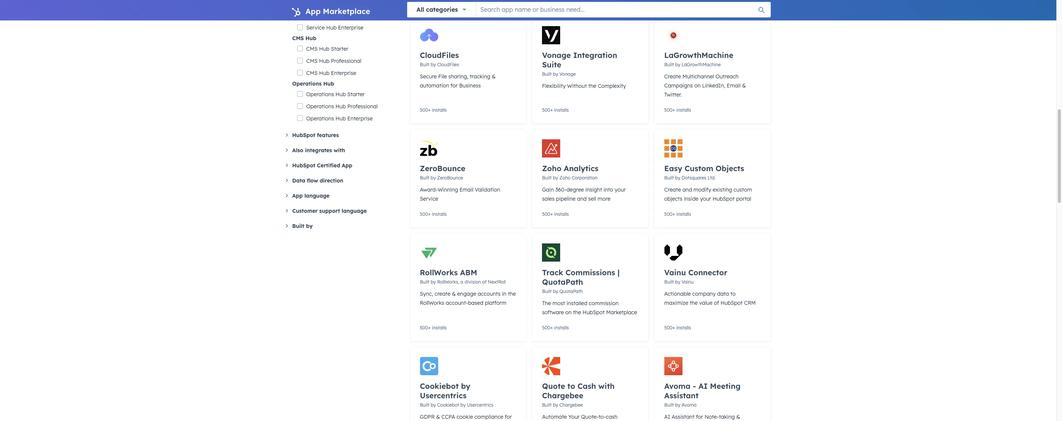 Task type: locate. For each thing, give the bounding box(es) containing it.
your
[[615, 186, 626, 193], [700, 195, 711, 202]]

& up account-
[[452, 291, 456, 297]]

service inside award-winning email validation service
[[420, 195, 438, 202]]

by inside vonage integration suite built by vonage
[[553, 71, 558, 77]]

cms hub enterprise
[[306, 70, 356, 77]]

built up automate
[[542, 402, 552, 408]]

vonage up without
[[559, 71, 576, 77]]

sell
[[588, 195, 596, 202]]

+ down twitter.
[[673, 107, 675, 113]]

500 down the 'sync,'
[[420, 325, 428, 331]]

enterprise
[[338, 24, 363, 31], [331, 70, 356, 77], [347, 115, 373, 122]]

installs for zoho
[[554, 211, 569, 217]]

installs down automation
[[432, 107, 447, 113]]

+ down flexibility on the right of page
[[550, 107, 553, 113]]

operations for operations hub
[[292, 80, 322, 87]]

500 + installs down sales
[[542, 211, 569, 217]]

by inside zoho analytics built by zoho corporation
[[553, 175, 558, 181]]

built inside easy custom objects built by dotsquares ltd.
[[664, 175, 674, 181]]

assistant left the note-
[[672, 414, 695, 420]]

caret image inside app language dropdown button
[[286, 194, 288, 197]]

hubspot inside actionable company data to maximize the value of hubspot crm
[[721, 300, 743, 306]]

500 down "software"
[[542, 325, 550, 331]]

ccpa
[[441, 414, 455, 420]]

built inside quote to cash with chargebee built by chargebee
[[542, 402, 552, 408]]

gdpr & ccpa cookie compliance for
[[420, 414, 512, 421]]

cms for cms hub enterprise
[[306, 70, 318, 77]]

zoho up 360-
[[559, 175, 571, 181]]

by inside zerobounce built by zerobounce
[[431, 175, 436, 181]]

lagrowthmachine built by lagrowthmachine
[[664, 50, 733, 67]]

0 horizontal spatial on
[[565, 309, 572, 316]]

rollworks abm built by rollworks, a division of nextroll
[[420, 268, 506, 285]]

500 for lagrowthmachine
[[664, 107, 673, 113]]

caret image inside hubspot features dropdown button
[[286, 133, 288, 137]]

the left value
[[690, 300, 698, 306]]

500 for zerobounce
[[420, 211, 428, 217]]

caret image left also
[[286, 148, 288, 152]]

1 vertical spatial caret image
[[286, 179, 288, 182]]

modify
[[694, 186, 711, 193]]

1 horizontal spatial your
[[700, 195, 711, 202]]

0 horizontal spatial ai
[[664, 414, 670, 420]]

cash
[[606, 414, 618, 420]]

built by
[[292, 223, 313, 230]]

+ for vainu connector
[[673, 325, 675, 331]]

crm
[[744, 300, 756, 306]]

of inside actionable company data to maximize the value of hubspot crm
[[714, 300, 719, 306]]

flow
[[307, 177, 318, 184]]

of for company
[[714, 300, 719, 306]]

500
[[420, 107, 428, 113], [542, 107, 550, 113], [664, 107, 673, 113], [420, 211, 428, 217], [542, 211, 550, 217], [664, 211, 673, 217], [420, 325, 428, 331], [542, 325, 550, 331], [664, 325, 673, 331]]

starter up operations hub professional
[[347, 91, 365, 98]]

by inside 'rollworks abm built by rollworks, a division of nextroll'
[[431, 279, 436, 285]]

by inside quote to cash with chargebee built by chargebee
[[553, 402, 558, 408]]

1 vertical spatial cookiebot
[[437, 402, 459, 408]]

hub up operations hub professional
[[336, 91, 346, 98]]

email right 'winning'
[[460, 186, 473, 193]]

ai assistant for note-taking &
[[664, 414, 740, 421]]

1 horizontal spatial on
[[694, 82, 701, 89]]

also
[[292, 147, 303, 154]]

data
[[292, 177, 305, 184]]

1 horizontal spatial usercentrics
[[467, 402, 493, 408]]

1 vertical spatial with
[[598, 381, 615, 391]]

built up gdpr
[[420, 402, 429, 408]]

avoma - ai meeting assistant built by avoma
[[664, 381, 741, 408]]

500 for easy custom objects
[[664, 211, 673, 217]]

create for custom
[[664, 186, 681, 193]]

500 + installs for vainu connector
[[664, 325, 691, 331]]

customer
[[292, 208, 318, 214]]

zoho up "gain"
[[542, 164, 562, 173]]

caret image inside also integrates with dropdown button
[[286, 148, 288, 152]]

0 vertical spatial with
[[334, 147, 345, 154]]

hubspot up data at top
[[292, 162, 315, 169]]

service hub enterprise
[[306, 24, 363, 31]]

on down installed at the right bottom of the page
[[565, 309, 572, 316]]

multichannel
[[683, 73, 714, 80]]

1 vertical spatial assistant
[[672, 414, 695, 420]]

hub for operations hub enterprise
[[336, 115, 346, 122]]

0 horizontal spatial and
[[577, 195, 587, 202]]

hub down service hub starter
[[326, 12, 337, 19]]

1 horizontal spatial app
[[306, 6, 321, 16]]

1 vertical spatial starter
[[331, 45, 348, 52]]

0 horizontal spatial email
[[460, 186, 473, 193]]

cms
[[292, 35, 304, 42], [306, 45, 318, 52], [306, 58, 318, 64], [306, 70, 318, 77]]

avoma up ai assistant for note-taking &
[[682, 402, 697, 408]]

winning
[[438, 186, 458, 193]]

500 down objects
[[664, 211, 673, 217]]

on down multichannel
[[694, 82, 701, 89]]

installs down twitter.
[[676, 107, 691, 113]]

1 create from the top
[[664, 73, 681, 80]]

0 vertical spatial and
[[683, 186, 692, 193]]

0 vertical spatial of
[[482, 279, 487, 285]]

hub down the cms hub enterprise
[[323, 80, 334, 87]]

installed
[[567, 300, 587, 307]]

hub for operations hub
[[323, 80, 334, 87]]

built up campaigns
[[664, 62, 674, 67]]

0 vertical spatial zoho
[[542, 164, 562, 173]]

1 vertical spatial create
[[664, 186, 681, 193]]

500 down flexibility on the right of page
[[542, 107, 550, 113]]

caret image inside the data flow direction dropdown button
[[286, 179, 288, 182]]

& inside create multichannel outreach campaigns on linkedin, email & twitter.
[[742, 82, 746, 89]]

built inside track commissions | quotapath built by quotapath
[[542, 289, 552, 294]]

0 vertical spatial email
[[727, 82, 741, 89]]

1 caret image from the top
[[286, 164, 288, 167]]

customer support language
[[292, 208, 367, 214]]

ai
[[699, 381, 708, 391], [664, 414, 670, 420]]

the right in
[[508, 291, 516, 297]]

installs down "software"
[[554, 325, 569, 331]]

by inside the cloudfiles built by cloudfiles
[[431, 62, 436, 67]]

integrates
[[305, 147, 332, 154]]

+ down the 'sync,'
[[428, 325, 431, 331]]

in
[[502, 291, 507, 297]]

0 horizontal spatial app
[[292, 192, 303, 199]]

vonage integration suite built by vonage
[[542, 50, 617, 77]]

0 vertical spatial enterprise
[[338, 24, 363, 31]]

the right without
[[588, 83, 596, 89]]

0 vertical spatial usercentrics
[[420, 391, 467, 400]]

500 + installs for zerobounce
[[420, 211, 447, 217]]

& right linkedin,
[[742, 82, 746, 89]]

hub for service hub professional
[[326, 12, 337, 19]]

1 vertical spatial on
[[565, 309, 572, 316]]

validation
[[475, 186, 500, 193]]

2 vertical spatial professional
[[347, 103, 378, 110]]

app for app language
[[292, 192, 303, 199]]

quotapath up most
[[542, 277, 583, 287]]

starter up cms hub professional
[[331, 45, 348, 52]]

+ for easy custom objects
[[673, 211, 675, 217]]

caret image left app language
[[286, 194, 288, 197]]

+ down sales
[[550, 211, 553, 217]]

app for app marketplace
[[306, 6, 321, 16]]

hubspot certified app button
[[286, 161, 398, 170]]

operations hub professional
[[306, 103, 378, 110]]

vainu
[[664, 268, 686, 277], [682, 279, 694, 285]]

app language button
[[286, 191, 398, 200]]

gain
[[542, 186, 554, 193]]

caret image
[[286, 133, 288, 137], [286, 148, 288, 152], [286, 194, 288, 197], [286, 224, 288, 228]]

assistant
[[664, 391, 699, 400], [672, 414, 695, 420]]

your
[[568, 414, 580, 420]]

+ for zoho analytics
[[550, 211, 553, 217]]

installs down pipeline
[[554, 211, 569, 217]]

+ for cloudfiles
[[428, 107, 431, 113]]

2 horizontal spatial app
[[342, 162, 352, 169]]

2 horizontal spatial for
[[696, 414, 703, 420]]

vonage up flexibility on the right of page
[[542, 50, 571, 60]]

500 + installs for lagrowthmachine
[[664, 107, 691, 113]]

caret image left the hubspot features
[[286, 133, 288, 137]]

caret image for hubspot features
[[286, 133, 288, 137]]

caret image
[[286, 164, 288, 167], [286, 179, 288, 182], [286, 209, 288, 213]]

+ down automation
[[428, 107, 431, 113]]

the
[[542, 300, 551, 307]]

2 rollworks from the top
[[420, 300, 444, 306]]

0 vertical spatial rollworks
[[420, 268, 458, 277]]

500 + installs down flexibility on the right of page
[[542, 107, 569, 113]]

1 vertical spatial professional
[[331, 58, 361, 64]]

1 horizontal spatial to
[[731, 291, 736, 297]]

500 for vainu connector
[[664, 325, 673, 331]]

of right the division
[[482, 279, 487, 285]]

for right compliance
[[505, 414, 512, 420]]

0 horizontal spatial with
[[334, 147, 345, 154]]

hub down cms hub starter at the left top
[[319, 58, 330, 64]]

professional up service hub enterprise
[[338, 12, 368, 19]]

2 vertical spatial starter
[[347, 91, 365, 98]]

with
[[334, 147, 345, 154], [598, 381, 615, 391]]

of right value
[[714, 300, 719, 306]]

0 vertical spatial starter
[[338, 0, 356, 7]]

create multichannel outreach campaigns on linkedin, email & twitter.
[[664, 73, 746, 98]]

of for abm
[[482, 279, 487, 285]]

4 caret image from the top
[[286, 224, 288, 228]]

500 for cloudfiles
[[420, 107, 428, 113]]

nextroll
[[488, 279, 506, 285]]

easy custom objects built by dotsquares ltd.
[[664, 164, 744, 181]]

operations up the hubspot features
[[306, 115, 334, 122]]

1 caret image from the top
[[286, 133, 288, 137]]

vonage
[[542, 50, 571, 60], [559, 71, 576, 77]]

automation
[[420, 82, 449, 89]]

2 vertical spatial enterprise
[[347, 115, 373, 122]]

zerobounce built by zerobounce
[[420, 164, 465, 181]]

installs for lagrowthmachine
[[676, 107, 691, 113]]

500 + installs down objects
[[664, 211, 691, 217]]

your inside create and modify existing custom objects inside your hubspot portal
[[700, 195, 711, 202]]

app down data at top
[[292, 192, 303, 199]]

caret image for customer support language
[[286, 209, 288, 213]]

award-
[[420, 186, 438, 193]]

caret image inside built by dropdown button
[[286, 224, 288, 228]]

meeting
[[710, 381, 741, 391]]

360-
[[555, 186, 567, 193]]

quote
[[542, 381, 565, 391]]

installs for track
[[554, 325, 569, 331]]

0 vertical spatial marketplace
[[323, 6, 370, 16]]

language up built by dropdown button
[[342, 208, 367, 214]]

hub for service hub enterprise
[[326, 24, 337, 31]]

operations down operations hub starter
[[306, 103, 334, 110]]

for
[[451, 82, 458, 89], [505, 414, 512, 420], [696, 414, 703, 420]]

1 vertical spatial ai
[[664, 414, 670, 420]]

cloudfiles
[[420, 50, 459, 60], [437, 62, 459, 67]]

usercentrics up compliance
[[467, 402, 493, 408]]

1 horizontal spatial and
[[683, 186, 692, 193]]

+ down objects
[[673, 211, 675, 217]]

usercentrics up ccpa
[[420, 391, 467, 400]]

chargebee up automate
[[542, 391, 583, 400]]

create inside create multichannel outreach campaigns on linkedin, email & twitter.
[[664, 73, 681, 80]]

installs for rollworks
[[432, 325, 447, 331]]

0 vertical spatial chargebee
[[542, 391, 583, 400]]

based
[[468, 300, 483, 306]]

0 vertical spatial on
[[694, 82, 701, 89]]

1 vertical spatial of
[[714, 300, 719, 306]]

0 vertical spatial to
[[731, 291, 736, 297]]

hubspot down "commission"
[[583, 309, 605, 316]]

500 + installs down automation
[[420, 107, 447, 113]]

1 horizontal spatial of
[[714, 300, 719, 306]]

1 vertical spatial chargebee
[[559, 402, 583, 408]]

service for service hub enterprise
[[306, 24, 325, 31]]

hub for cms hub starter
[[319, 45, 330, 52]]

built up "gain"
[[542, 175, 552, 181]]

to
[[731, 291, 736, 297], [568, 381, 575, 391]]

service for service hub professional
[[306, 12, 325, 19]]

with up the hubspot certified app dropdown button
[[334, 147, 345, 154]]

1 vertical spatial your
[[700, 195, 711, 202]]

0 vertical spatial professional
[[338, 12, 368, 19]]

your inside gain 360-degree insight into your sales pipeline and sell more
[[615, 186, 626, 193]]

1 rollworks from the top
[[420, 268, 458, 277]]

1 vertical spatial email
[[460, 186, 473, 193]]

2 vertical spatial app
[[292, 192, 303, 199]]

create inside create and modify existing custom objects inside your hubspot portal
[[664, 186, 681, 193]]

service down service hub starter
[[306, 12, 325, 19]]

for inside gdpr & ccpa cookie compliance for
[[505, 414, 512, 420]]

500 down maximize at the right bottom
[[664, 325, 673, 331]]

500 + installs for easy custom objects
[[664, 211, 691, 217]]

of inside 'rollworks abm built by rollworks, a division of nextroll'
[[482, 279, 487, 285]]

hub up cms hub professional
[[319, 45, 330, 52]]

marketplace inside the most installed commission software on the hubspot marketplace
[[606, 309, 637, 316]]

to left cash
[[568, 381, 575, 391]]

cookiebot
[[420, 381, 459, 391], [437, 402, 459, 408]]

create up campaigns
[[664, 73, 681, 80]]

operations down the cms hub enterprise
[[292, 80, 322, 87]]

professional
[[338, 12, 368, 19], [331, 58, 361, 64], [347, 103, 378, 110]]

built down customer on the left of page
[[292, 223, 305, 230]]

0 vertical spatial ai
[[699, 381, 708, 391]]

installs down account-
[[432, 325, 447, 331]]

zoho analytics built by zoho corporation
[[542, 164, 599, 181]]

+ down maximize at the right bottom
[[673, 325, 675, 331]]

and inside create and modify existing custom objects inside your hubspot portal
[[683, 186, 692, 193]]

marketplace
[[323, 6, 370, 16], [606, 309, 637, 316]]

& right tracking
[[492, 73, 496, 80]]

by inside track commissions | quotapath built by quotapath
[[553, 289, 558, 294]]

hubspot inside the most installed commission software on the hubspot marketplace
[[583, 309, 605, 316]]

2 vertical spatial caret image
[[286, 209, 288, 213]]

to inside actionable company data to maximize the value of hubspot crm
[[731, 291, 736, 297]]

1 vertical spatial rollworks
[[420, 300, 444, 306]]

hub down operations hub professional
[[336, 115, 346, 122]]

1 vertical spatial enterprise
[[331, 70, 356, 77]]

0 vertical spatial language
[[304, 192, 330, 199]]

hub down service hub professional
[[326, 24, 337, 31]]

0 vertical spatial app
[[306, 6, 321, 16]]

3 caret image from the top
[[286, 194, 288, 197]]

hub up service hub professional
[[326, 0, 337, 7]]

&
[[492, 73, 496, 80], [742, 82, 746, 89], [452, 291, 456, 297], [436, 414, 440, 420], [736, 414, 740, 420]]

operations down operations hub
[[306, 91, 334, 98]]

by inside lagrowthmachine built by lagrowthmachine
[[675, 62, 680, 67]]

hub for cms hub enterprise
[[319, 70, 330, 77]]

500 + installs down "software"
[[542, 325, 569, 331]]

0 vertical spatial your
[[615, 186, 626, 193]]

and inside gain 360-degree insight into your sales pipeline and sell more
[[577, 195, 587, 202]]

quotapath up installed at the right bottom of the page
[[559, 289, 583, 294]]

caret image inside customer support language 'dropdown button'
[[286, 209, 288, 213]]

1 horizontal spatial with
[[598, 381, 615, 391]]

hub for cms hub professional
[[319, 58, 330, 64]]

built up the 'sync,'
[[420, 279, 429, 285]]

with inside dropdown button
[[334, 147, 345, 154]]

1 vertical spatial marketplace
[[606, 309, 637, 316]]

your down modify
[[700, 195, 711, 202]]

0 horizontal spatial language
[[304, 192, 330, 199]]

chargebee up your
[[559, 402, 583, 408]]

1 horizontal spatial email
[[727, 82, 741, 89]]

connector
[[688, 268, 727, 277]]

service for service hub starter
[[306, 0, 325, 7]]

hub for service hub starter
[[326, 0, 337, 7]]

0 horizontal spatial your
[[615, 186, 626, 193]]

the down installed at the right bottom of the page
[[573, 309, 581, 316]]

pipeline
[[556, 195, 576, 202]]

+ down "software"
[[550, 325, 553, 331]]

service up service hub professional
[[306, 0, 325, 7]]

installs for vonage
[[554, 107, 569, 113]]

enterprise for service hub enterprise
[[338, 24, 363, 31]]

0 vertical spatial create
[[664, 73, 681, 80]]

1 vertical spatial and
[[577, 195, 587, 202]]

500 down sales
[[542, 211, 550, 217]]

installs down the inside
[[676, 211, 691, 217]]

& inside sync, create & engage accounts in the rollworks account-based platform
[[452, 291, 456, 297]]

software
[[542, 309, 564, 316]]

2 caret image from the top
[[286, 179, 288, 182]]

1 horizontal spatial language
[[342, 208, 367, 214]]

assistant up ai assistant for note-taking &
[[664, 391, 699, 400]]

ai inside 'avoma - ai meeting assistant built by avoma'
[[699, 381, 708, 391]]

service down the award-
[[420, 195, 438, 202]]

1 horizontal spatial for
[[505, 414, 512, 420]]

app inside app language dropdown button
[[292, 192, 303, 199]]

compliance
[[475, 414, 503, 420]]

enterprise down operations hub professional
[[347, 115, 373, 122]]

by inside 'avoma - ai meeting assistant built by avoma'
[[675, 402, 680, 408]]

1 vertical spatial zerobounce
[[437, 175, 463, 181]]

file
[[438, 73, 447, 80]]

rollworks down the 'sync,'
[[420, 300, 444, 306]]

500 down the award-
[[420, 211, 428, 217]]

1 horizontal spatial marketplace
[[606, 309, 637, 316]]

0 horizontal spatial to
[[568, 381, 575, 391]]

0 vertical spatial avoma
[[664, 381, 691, 391]]

quote-
[[581, 414, 599, 420]]

cms hub
[[292, 35, 316, 42]]

assistant inside 'avoma - ai meeting assistant built by avoma'
[[664, 391, 699, 400]]

+ for track commissions | quotapath
[[550, 325, 553, 331]]

caret image inside the hubspot certified app dropdown button
[[286, 164, 288, 167]]

built down easy
[[664, 175, 674, 181]]

hub up operations hub enterprise
[[336, 103, 346, 110]]

sales
[[542, 195, 555, 202]]

service
[[306, 0, 325, 7], [306, 12, 325, 19], [306, 24, 325, 31], [420, 195, 438, 202]]

track commissions | quotapath built by quotapath
[[542, 268, 620, 294]]

0 vertical spatial quotapath
[[542, 277, 583, 287]]

caret image for also integrates with
[[286, 148, 288, 152]]

0 vertical spatial vainu
[[664, 268, 686, 277]]

installs for vainu
[[676, 325, 691, 331]]

insight
[[585, 186, 602, 193]]

hubspot inside create and modify existing custom objects inside your hubspot portal
[[713, 195, 735, 202]]

data flow direction button
[[286, 176, 398, 185]]

1 vertical spatial vainu
[[682, 279, 694, 285]]

2 caret image from the top
[[286, 148, 288, 152]]

3 caret image from the top
[[286, 209, 288, 213]]

operations for operations hub professional
[[306, 103, 334, 110]]

500 + installs down the award-
[[420, 211, 447, 217]]

by inside dropdown button
[[306, 223, 313, 230]]

1 vertical spatial to
[[568, 381, 575, 391]]

hub up operations hub
[[319, 70, 330, 77]]

outreach
[[716, 73, 739, 80]]

1 vertical spatial app
[[342, 162, 352, 169]]

installs down 'winning'
[[432, 211, 447, 217]]

hubspot down existing at the top right
[[713, 195, 735, 202]]

hub up cms hub starter at the left top
[[306, 35, 316, 42]]

2 create from the top
[[664, 186, 681, 193]]

1 horizontal spatial ai
[[699, 381, 708, 391]]

taking
[[719, 414, 735, 420]]

for left the note-
[[696, 414, 703, 420]]

built inside cookiebot by usercentrics built by cookiebot by usercentrics
[[420, 402, 429, 408]]

all
[[417, 6, 424, 13]]

1 vertical spatial lagrowthmachine
[[682, 62, 721, 67]]

built up ai assistant for note-taking &
[[664, 402, 674, 408]]

and up the inside
[[683, 186, 692, 193]]

0 horizontal spatial usercentrics
[[420, 391, 467, 400]]

0 horizontal spatial for
[[451, 82, 458, 89]]

500 + installs for vonage integration suite
[[542, 107, 569, 113]]

500 + installs
[[420, 107, 447, 113], [542, 107, 569, 113], [664, 107, 691, 113], [420, 211, 447, 217], [542, 211, 569, 217], [664, 211, 691, 217], [420, 325, 447, 331], [542, 325, 569, 331], [664, 325, 691, 331]]

to inside quote to cash with chargebee built by chargebee
[[568, 381, 575, 391]]

app inside the hubspot certified app dropdown button
[[342, 162, 352, 169]]

0 vertical spatial assistant
[[664, 391, 699, 400]]

on
[[694, 82, 701, 89], [565, 309, 572, 316]]

Search app name or business need... search field
[[476, 2, 771, 17]]

0 vertical spatial caret image
[[286, 164, 288, 167]]

built up the award-
[[420, 175, 429, 181]]

0 horizontal spatial of
[[482, 279, 487, 285]]

& inside gdpr & ccpa cookie compliance for
[[436, 414, 440, 420]]

1 vertical spatial language
[[342, 208, 367, 214]]



Task type: vqa. For each thing, say whether or not it's contained in the screenshot.


Task type: describe. For each thing, give the bounding box(es) containing it.
0 vertical spatial cookiebot
[[420, 381, 459, 391]]

twitter.
[[664, 91, 682, 98]]

500 for zoho analytics
[[542, 211, 550, 217]]

sync, create & engage accounts in the rollworks account-based platform
[[420, 291, 516, 306]]

built inside the cloudfiles built by cloudfiles
[[420, 62, 429, 67]]

lagrowthmachine inside lagrowthmachine built by lagrowthmachine
[[682, 62, 721, 67]]

quote to cash with chargebee built by chargebee
[[542, 381, 615, 408]]

linkedin,
[[702, 82, 725, 89]]

starter for operations hub starter
[[347, 91, 365, 98]]

app marketplace
[[306, 6, 370, 16]]

0 vertical spatial lagrowthmachine
[[664, 50, 733, 60]]

professional for operations hub professional
[[347, 103, 378, 110]]

-
[[693, 381, 696, 391]]

500 for rollworks abm
[[420, 325, 428, 331]]

cms hub professional
[[306, 58, 361, 64]]

built inside vainu connector built by vainu
[[664, 279, 674, 285]]

the inside actionable company data to maximize the value of hubspot crm
[[690, 300, 698, 306]]

company
[[692, 291, 716, 297]]

hub for operations hub professional
[[336, 103, 346, 110]]

portal
[[736, 195, 751, 202]]

0 vertical spatial cloudfiles
[[420, 50, 459, 60]]

assistant inside ai assistant for note-taking &
[[672, 414, 695, 420]]

data
[[717, 291, 729, 297]]

vainu connector built by vainu
[[664, 268, 727, 285]]

caret image for built by
[[286, 224, 288, 228]]

also integrates with button
[[286, 146, 398, 155]]

email inside create multichannel outreach campaigns on linkedin, email & twitter.
[[727, 82, 741, 89]]

1 vertical spatial zoho
[[559, 175, 571, 181]]

hubspot features button
[[286, 131, 398, 140]]

installs for zerobounce
[[432, 211, 447, 217]]

built inside zoho analytics built by zoho corporation
[[542, 175, 552, 181]]

0 horizontal spatial marketplace
[[323, 6, 370, 16]]

built inside zerobounce built by zerobounce
[[420, 175, 429, 181]]

campaigns
[[664, 82, 693, 89]]

certified
[[317, 162, 340, 169]]

enterprise for operations hub enterprise
[[347, 115, 373, 122]]

gain 360-degree insight into your sales pipeline and sell more
[[542, 186, 626, 202]]

email inside award-winning email validation service
[[460, 186, 473, 193]]

starter for cms hub starter
[[331, 45, 348, 52]]

500 + installs for cloudfiles
[[420, 107, 447, 113]]

caret image for hubspot certified app
[[286, 164, 288, 167]]

corporation
[[572, 175, 598, 181]]

professional for service hub professional
[[338, 12, 368, 19]]

objects
[[716, 164, 744, 173]]

language inside dropdown button
[[304, 192, 330, 199]]

ai inside ai assistant for note-taking &
[[664, 414, 670, 420]]

award-winning email validation service
[[420, 186, 500, 202]]

cloudfiles built by cloudfiles
[[420, 50, 459, 67]]

professional for cms hub professional
[[331, 58, 361, 64]]

secure file sharing, tracking & automation for business
[[420, 73, 496, 89]]

caret image for app language
[[286, 194, 288, 197]]

rollworks inside 'rollworks abm built by rollworks, a division of nextroll'
[[420, 268, 458, 277]]

into
[[604, 186, 613, 193]]

create
[[435, 291, 451, 297]]

operations hub starter
[[306, 91, 365, 98]]

create and modify existing custom objects inside your hubspot portal
[[664, 186, 752, 202]]

note-
[[705, 414, 719, 420]]

by inside vainu connector built by vainu
[[675, 279, 680, 285]]

gdpr
[[420, 414, 435, 420]]

direction
[[320, 177, 343, 184]]

operations hub enterprise
[[306, 115, 373, 122]]

hub for cms hub
[[306, 35, 316, 42]]

custom
[[685, 164, 713, 173]]

starter for service hub starter
[[338, 0, 356, 7]]

service hub professional
[[306, 12, 368, 19]]

service hub starter
[[306, 0, 356, 7]]

complexity
[[598, 83, 626, 89]]

the inside sync, create & engage accounts in the rollworks account-based platform
[[508, 291, 516, 297]]

cms for cms hub professional
[[306, 58, 318, 64]]

also integrates with
[[292, 147, 345, 154]]

installs for easy
[[676, 211, 691, 217]]

a
[[461, 279, 463, 285]]

operations hub
[[292, 80, 334, 87]]

hubspot certified app
[[292, 162, 352, 169]]

existing
[[713, 186, 732, 193]]

on inside create multichannel outreach campaigns on linkedin, email & twitter.
[[694, 82, 701, 89]]

track
[[542, 268, 563, 277]]

compatible hubspot plans group
[[292, 0, 398, 125]]

built inside 'rollworks abm built by rollworks, a division of nextroll'
[[420, 279, 429, 285]]

1 vertical spatial vonage
[[559, 71, 576, 77]]

operations for operations hub enterprise
[[306, 115, 334, 122]]

operations for operations hub starter
[[306, 91, 334, 98]]

500 for track commissions | quotapath
[[542, 325, 550, 331]]

hubspot up also
[[292, 132, 315, 139]]

on inside the most installed commission software on the hubspot marketplace
[[565, 309, 572, 316]]

500 + installs for track commissions | quotapath
[[542, 325, 569, 331]]

cms for cms hub
[[292, 35, 304, 42]]

500 + installs for rollworks abm
[[420, 325, 447, 331]]

features
[[317, 132, 339, 139]]

+ for lagrowthmachine
[[673, 107, 675, 113]]

with inside quote to cash with chargebee built by chargebee
[[598, 381, 615, 391]]

hub for operations hub starter
[[336, 91, 346, 98]]

language inside 'dropdown button'
[[342, 208, 367, 214]]

sync,
[[420, 291, 433, 297]]

cookiebot by usercentrics built by cookiebot by usercentrics
[[420, 381, 493, 408]]

built inside vonage integration suite built by vonage
[[542, 71, 552, 77]]

sharing,
[[448, 73, 468, 80]]

rollworks inside sync, create & engage accounts in the rollworks account-based platform
[[420, 300, 444, 306]]

the most installed commission software on the hubspot marketplace
[[542, 300, 637, 316]]

suite
[[542, 60, 561, 69]]

built inside lagrowthmachine built by lagrowthmachine
[[664, 62, 674, 67]]

+ for rollworks abm
[[428, 325, 431, 331]]

installs for cloudfiles
[[432, 107, 447, 113]]

1 vertical spatial usercentrics
[[467, 402, 493, 408]]

enterprise for cms hub enterprise
[[331, 70, 356, 77]]

caret image for data flow direction
[[286, 179, 288, 182]]

& inside ai assistant for note-taking &
[[736, 414, 740, 420]]

& inside secure file sharing, tracking & automation for business
[[492, 73, 496, 80]]

zerobounce inside zerobounce built by zerobounce
[[437, 175, 463, 181]]

integration
[[573, 50, 617, 60]]

accounts
[[478, 291, 501, 297]]

create for built
[[664, 73, 681, 80]]

custom
[[734, 186, 752, 193]]

0 vertical spatial vonage
[[542, 50, 571, 60]]

cms for cms hub starter
[[306, 45, 318, 52]]

automate
[[542, 414, 567, 420]]

1 vertical spatial avoma
[[682, 402, 697, 408]]

for inside ai assistant for note-taking &
[[696, 414, 703, 420]]

division
[[465, 279, 481, 285]]

+ for vonage integration suite
[[550, 107, 553, 113]]

by inside easy custom objects built by dotsquares ltd.
[[675, 175, 680, 181]]

account-
[[446, 300, 468, 306]]

inside
[[684, 195, 699, 202]]

built inside 'avoma - ai meeting assistant built by avoma'
[[664, 402, 674, 408]]

engage
[[457, 291, 476, 297]]

analytics
[[564, 164, 599, 173]]

500 + installs for zoho analytics
[[542, 211, 569, 217]]

objects
[[664, 195, 683, 202]]

app language
[[292, 192, 330, 199]]

actionable company data to maximize the value of hubspot crm
[[664, 291, 756, 306]]

for inside secure file sharing, tracking & automation for business
[[451, 82, 458, 89]]

0 vertical spatial zerobounce
[[420, 164, 465, 173]]

hubspot features
[[292, 132, 339, 139]]

flexibility
[[542, 83, 566, 89]]

all categories
[[417, 6, 458, 13]]

1 vertical spatial cloudfiles
[[437, 62, 459, 67]]

ltd.
[[708, 175, 716, 181]]

customer support language button
[[286, 206, 398, 216]]

automate your quote-to-cash
[[542, 414, 618, 421]]

the inside the most installed commission software on the hubspot marketplace
[[573, 309, 581, 316]]

+ for zerobounce
[[428, 211, 431, 217]]

cms hub starter
[[306, 45, 348, 52]]

flexibility without the complexity
[[542, 83, 626, 89]]

500 for vonage integration suite
[[542, 107, 550, 113]]

built inside dropdown button
[[292, 223, 305, 230]]

1 vertical spatial quotapath
[[559, 289, 583, 294]]

rollworks,
[[437, 279, 459, 285]]

commissions
[[566, 268, 615, 277]]

dotsquares
[[682, 175, 706, 181]]

maximize
[[664, 300, 688, 306]]

support
[[319, 208, 340, 214]]

cookie
[[457, 414, 473, 420]]



